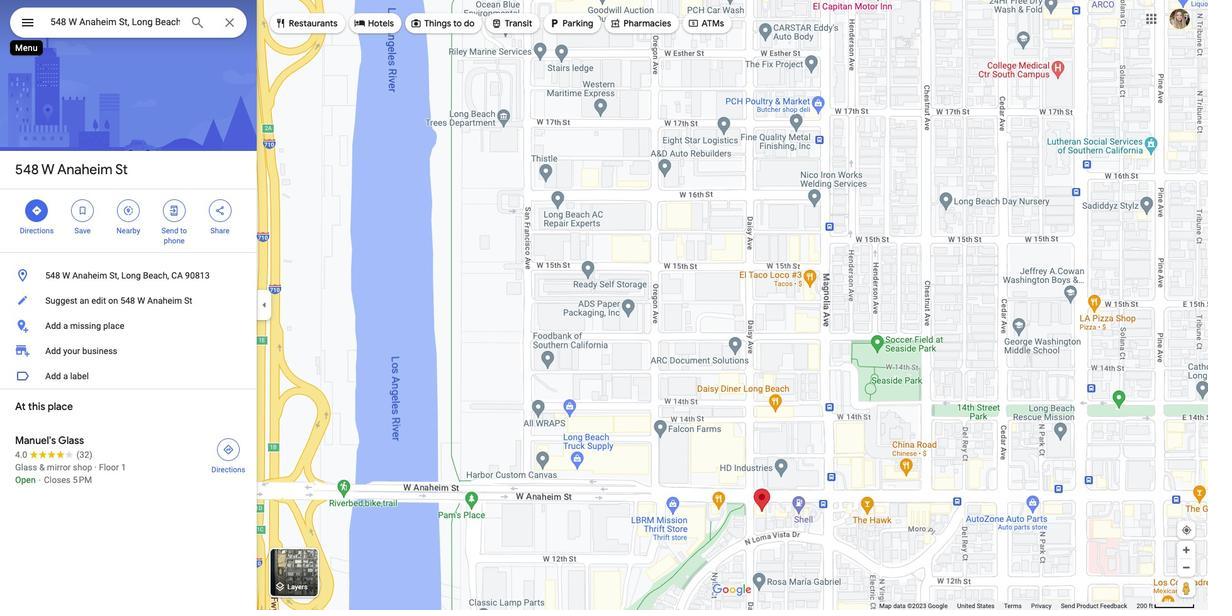 Task type: describe. For each thing, give the bounding box(es) containing it.
zoom out image
[[1182, 564, 1192, 573]]

parking
[[563, 18, 594, 29]]

548 w anaheim st
[[15, 161, 128, 179]]

united
[[958, 603, 976, 610]]

glass inside the glass & mirror shop · floor 1 open ⋅ closes 5 pm
[[15, 463, 37, 473]]

manuel's
[[15, 435, 56, 448]]

add a label
[[45, 371, 89, 382]]

548 w anaheim st main content
[[0, 0, 257, 611]]


[[31, 204, 42, 218]]

 pharmacies
[[610, 16, 672, 30]]

transit
[[505, 18, 533, 29]]

terms
[[1005, 603, 1022, 610]]


[[549, 16, 560, 30]]

layers
[[288, 584, 308, 592]]

glass & mirror shop · floor 1 open ⋅ closes 5 pm
[[15, 463, 126, 485]]

a for missing
[[63, 321, 68, 331]]

map data ©2023 google
[[880, 603, 948, 610]]

floor
[[99, 463, 119, 473]]

to inside  things to do
[[454, 18, 462, 29]]

 parking
[[549, 16, 594, 30]]

 search field
[[10, 8, 247, 40]]

place inside add a missing place button
[[103, 321, 124, 331]]

⋅
[[38, 475, 42, 485]]

atms
[[702, 18, 725, 29]]

add a missing place
[[45, 321, 124, 331]]

add your business link
[[0, 339, 257, 364]]

shop
[[73, 463, 92, 473]]

nearby
[[117, 227, 140, 235]]

2 vertical spatial anaheim
[[147, 296, 182, 306]]

your
[[63, 346, 80, 356]]

a for label
[[63, 371, 68, 382]]

200 ft button
[[1137, 603, 1196, 610]]

548 for 548 w anaheim st
[[15, 161, 39, 179]]


[[491, 16, 503, 30]]

 transit
[[491, 16, 533, 30]]

w for 548 w anaheim st, long beach, ca 90813
[[62, 271, 70, 281]]


[[77, 204, 88, 218]]

90813
[[185, 271, 210, 281]]

200 ft
[[1137, 603, 1154, 610]]

4.0
[[15, 450, 27, 460]]


[[20, 14, 35, 31]]

add for add your business
[[45, 346, 61, 356]]

 restaurants
[[275, 16, 338, 30]]

to inside send to phone
[[180, 227, 187, 235]]


[[354, 16, 366, 30]]

&
[[39, 463, 45, 473]]

edit
[[91, 296, 106, 306]]

long
[[121, 271, 141, 281]]

at
[[15, 401, 26, 414]]

business
[[82, 346, 117, 356]]

things
[[424, 18, 451, 29]]

548 inside suggest an edit on 548 w anaheim st button
[[120, 296, 135, 306]]

send product feedback button
[[1062, 603, 1128, 611]]

1 vertical spatial place
[[48, 401, 73, 414]]

 things to do
[[411, 16, 475, 30]]

send product feedback
[[1062, 603, 1128, 610]]

4.0 stars 32 reviews image
[[15, 449, 92, 462]]


[[275, 16, 286, 30]]

1 horizontal spatial glass
[[58, 435, 84, 448]]

 atms
[[688, 16, 725, 30]]

·
[[94, 463, 97, 473]]

this
[[28, 401, 45, 414]]

add for add a label
[[45, 371, 61, 382]]

actions for 548 w anaheim st region
[[0, 190, 257, 252]]

©2023
[[908, 603, 927, 610]]


[[688, 16, 699, 30]]

200
[[1137, 603, 1148, 610]]

states
[[977, 603, 995, 610]]

privacy button
[[1032, 603, 1052, 611]]

closes
[[44, 475, 71, 485]]

ca
[[171, 271, 183, 281]]

0 vertical spatial st
[[115, 161, 128, 179]]

open
[[15, 475, 36, 485]]

united states button
[[958, 603, 995, 611]]


[[123, 204, 134, 218]]

google maps element
[[0, 0, 1209, 611]]

on
[[108, 296, 118, 306]]

product
[[1077, 603, 1099, 610]]


[[610, 16, 621, 30]]

manuel's glass
[[15, 435, 84, 448]]

at this place
[[15, 401, 73, 414]]

st,
[[109, 271, 119, 281]]



Task type: locate. For each thing, give the bounding box(es) containing it.
suggest an edit on 548 w anaheim st button
[[0, 288, 257, 314]]

w down long
[[137, 296, 145, 306]]

st up 
[[115, 161, 128, 179]]

directions inside actions for 548 w anaheim st region
[[20, 227, 54, 235]]

footer
[[880, 603, 1137, 611]]

1 vertical spatial add
[[45, 346, 61, 356]]

restaurants
[[289, 18, 338, 29]]

data
[[894, 603, 906, 610]]

add left label
[[45, 371, 61, 382]]

1 vertical spatial 548
[[45, 271, 60, 281]]

an
[[80, 296, 89, 306]]

pharmacies
[[624, 18, 672, 29]]

send for send product feedback
[[1062, 603, 1076, 610]]

none field inside 548 w anaheim st, long beach, ca 90813 field
[[50, 14, 180, 30]]

to left do
[[454, 18, 462, 29]]

0 horizontal spatial w
[[41, 161, 54, 179]]

1 a from the top
[[63, 321, 68, 331]]

privacy
[[1032, 603, 1052, 610]]

anaheim left st,
[[72, 271, 107, 281]]

anaheim up  on the left top of the page
[[57, 161, 113, 179]]

send inside send to phone
[[162, 227, 178, 235]]

548 W Anaheim St, Long Beach, CA 90813 field
[[10, 8, 247, 38]]


[[214, 204, 226, 218]]

548 up 
[[15, 161, 39, 179]]

add your business
[[45, 346, 117, 356]]

2 vertical spatial 548
[[120, 296, 135, 306]]

0 vertical spatial w
[[41, 161, 54, 179]]

2 a from the top
[[63, 371, 68, 382]]

548 for 548 w anaheim st, long beach, ca 90813
[[45, 271, 60, 281]]

to up the phone
[[180, 227, 187, 235]]

place down on at the left of page
[[103, 321, 124, 331]]

1 horizontal spatial place
[[103, 321, 124, 331]]

ft
[[1150, 603, 1154, 610]]

suggest
[[45, 296, 77, 306]]

1 vertical spatial w
[[62, 271, 70, 281]]

1 horizontal spatial st
[[184, 296, 192, 306]]

548 w anaheim st, long beach, ca 90813 button
[[0, 263, 257, 288]]

directions inside button
[[212, 466, 246, 475]]

hotels
[[368, 18, 394, 29]]

0 horizontal spatial 548
[[15, 161, 39, 179]]

terms button
[[1005, 603, 1022, 611]]

mirror
[[47, 463, 71, 473]]

548 w anaheim st, long beach, ca 90813
[[45, 271, 210, 281]]

glass up the open
[[15, 463, 37, 473]]

anaheim down the "beach,"
[[147, 296, 182, 306]]

a left missing
[[63, 321, 68, 331]]


[[411, 16, 422, 30]]

send for send to phone
[[162, 227, 178, 235]]

1 vertical spatial anaheim
[[72, 271, 107, 281]]

share
[[210, 227, 230, 235]]

0 horizontal spatial glass
[[15, 463, 37, 473]]

548 inside 548 w anaheim st, long beach, ca 90813 button
[[45, 271, 60, 281]]

2 vertical spatial add
[[45, 371, 61, 382]]

2 vertical spatial w
[[137, 296, 145, 306]]

footer containing map data ©2023 google
[[880, 603, 1137, 611]]

 hotels
[[354, 16, 394, 30]]


[[169, 204, 180, 218]]

send to phone
[[162, 227, 187, 246]]

directions down 'directions' image
[[212, 466, 246, 475]]

save
[[75, 227, 91, 235]]

suggest an edit on 548 w anaheim st
[[45, 296, 192, 306]]

a
[[63, 321, 68, 331], [63, 371, 68, 382]]

1 vertical spatial st
[[184, 296, 192, 306]]

 button
[[10, 8, 45, 40]]

phone
[[164, 237, 185, 246]]

1 vertical spatial send
[[1062, 603, 1076, 610]]

0 vertical spatial add
[[45, 321, 61, 331]]

1 horizontal spatial w
[[62, 271, 70, 281]]

0 vertical spatial place
[[103, 321, 124, 331]]

0 vertical spatial 548
[[15, 161, 39, 179]]

collapse side panel image
[[258, 298, 271, 312]]

1
[[121, 463, 126, 473]]

1 add from the top
[[45, 321, 61, 331]]

st
[[115, 161, 128, 179], [184, 296, 192, 306]]

directions
[[20, 227, 54, 235], [212, 466, 246, 475]]

0 vertical spatial a
[[63, 321, 68, 331]]

feedback
[[1101, 603, 1128, 610]]

0 vertical spatial anaheim
[[57, 161, 113, 179]]

anaheim for st
[[57, 161, 113, 179]]

footer inside google maps element
[[880, 603, 1137, 611]]

missing
[[70, 321, 101, 331]]

glass
[[58, 435, 84, 448], [15, 463, 37, 473]]

send up the phone
[[162, 227, 178, 235]]

1 vertical spatial a
[[63, 371, 68, 382]]

5 pm
[[73, 475, 92, 485]]

None field
[[50, 14, 180, 30]]

0 horizontal spatial directions
[[20, 227, 54, 235]]

add a label button
[[0, 364, 257, 389]]

beach,
[[143, 271, 169, 281]]

google account: michelle dermenjian  
(michelle.dermenjian@adept.ai) image
[[1170, 9, 1191, 29]]

w up 
[[41, 161, 54, 179]]

to
[[454, 18, 462, 29], [180, 227, 187, 235]]

send inside button
[[1062, 603, 1076, 610]]

548 right on at the left of page
[[120, 296, 135, 306]]

add left your
[[45, 346, 61, 356]]

map
[[880, 603, 892, 610]]

1 horizontal spatial 548
[[45, 271, 60, 281]]

0 vertical spatial directions
[[20, 227, 54, 235]]

place
[[103, 321, 124, 331], [48, 401, 73, 414]]

1 vertical spatial directions
[[212, 466, 246, 475]]

show street view coverage image
[[1178, 579, 1196, 598]]

label
[[70, 371, 89, 382]]

1 horizontal spatial send
[[1062, 603, 1076, 610]]

3 add from the top
[[45, 371, 61, 382]]

0 horizontal spatial send
[[162, 227, 178, 235]]

0 horizontal spatial st
[[115, 161, 128, 179]]

(32)
[[76, 450, 92, 460]]

w
[[41, 161, 54, 179], [62, 271, 70, 281], [137, 296, 145, 306]]

2 horizontal spatial 548
[[120, 296, 135, 306]]

w up suggest at the left
[[62, 271, 70, 281]]

anaheim for st,
[[72, 271, 107, 281]]

glass up '(32)'
[[58, 435, 84, 448]]

do
[[464, 18, 475, 29]]

add a missing place button
[[0, 314, 257, 339]]

zoom in image
[[1182, 546, 1192, 555]]

directions down 
[[20, 227, 54, 235]]

send left product
[[1062, 603, 1076, 610]]

0 vertical spatial send
[[162, 227, 178, 235]]

anaheim
[[57, 161, 113, 179], [72, 271, 107, 281], [147, 296, 182, 306]]

st inside button
[[184, 296, 192, 306]]

2 add from the top
[[45, 346, 61, 356]]

0 horizontal spatial to
[[180, 227, 187, 235]]

1 vertical spatial glass
[[15, 463, 37, 473]]

add down suggest at the left
[[45, 321, 61, 331]]

united states
[[958, 603, 995, 610]]

directions button
[[204, 435, 253, 475]]

548 up suggest at the left
[[45, 271, 60, 281]]

add
[[45, 321, 61, 331], [45, 346, 61, 356], [45, 371, 61, 382]]

1 horizontal spatial directions
[[212, 466, 246, 475]]

send
[[162, 227, 178, 235], [1062, 603, 1076, 610]]

0 vertical spatial to
[[454, 18, 462, 29]]

0 vertical spatial glass
[[58, 435, 84, 448]]

show your location image
[[1182, 525, 1193, 536]]

add for add a missing place
[[45, 321, 61, 331]]

548
[[15, 161, 39, 179], [45, 271, 60, 281], [120, 296, 135, 306]]

1 vertical spatial to
[[180, 227, 187, 235]]

st down '90813'
[[184, 296, 192, 306]]

0 horizontal spatial place
[[48, 401, 73, 414]]

google
[[929, 603, 948, 610]]

a left label
[[63, 371, 68, 382]]

1 horizontal spatial to
[[454, 18, 462, 29]]

2 horizontal spatial w
[[137, 296, 145, 306]]

place right 'this'
[[48, 401, 73, 414]]

w for 548 w anaheim st
[[41, 161, 54, 179]]

directions image
[[223, 445, 234, 456]]



Task type: vqa. For each thing, say whether or not it's contained in the screenshot.
search text box
no



